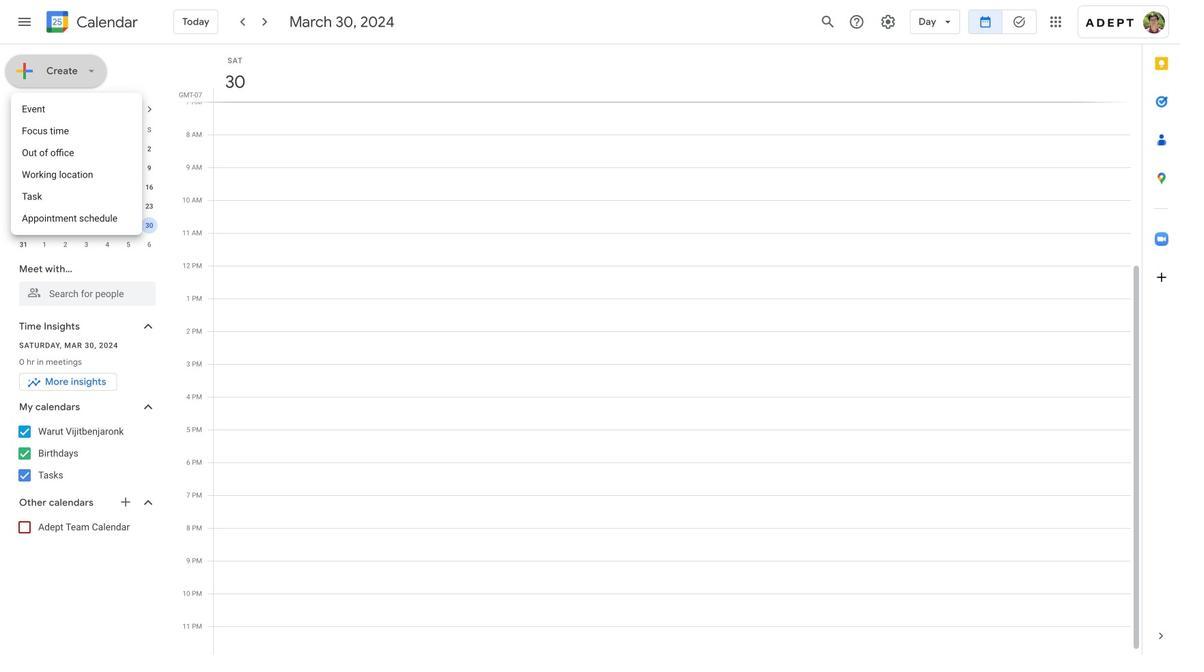 Task type: vqa. For each thing, say whether or not it's contained in the screenshot.
October
no



Task type: locate. For each thing, give the bounding box(es) containing it.
cell
[[118, 197, 139, 216], [34, 216, 55, 235], [118, 216, 139, 235], [139, 216, 160, 235]]

3 row from the top
[[13, 159, 160, 178]]

april 1 element
[[36, 236, 53, 253]]

tab list
[[1143, 44, 1181, 617]]

cell up april 5 element
[[118, 216, 139, 235]]

row
[[13, 120, 160, 139], [13, 139, 160, 159], [13, 159, 160, 178], [13, 178, 160, 197], [13, 197, 160, 216], [13, 216, 160, 235], [13, 235, 160, 254]]

26 element
[[57, 217, 74, 234]]

add other calendars image
[[119, 495, 133, 509]]

3 element
[[15, 160, 32, 176]]

heading
[[74, 14, 138, 30]]

april 6 element
[[141, 236, 158, 253]]

cell right 21 element
[[118, 197, 139, 216]]

row up the february 27 element in the top left of the page
[[13, 120, 160, 139]]

row down 6 element
[[13, 178, 160, 197]]

grid
[[175, 44, 1143, 655]]

row group
[[13, 139, 160, 254]]

column header
[[213, 44, 1132, 102]]

Search for people to meet text field
[[27, 282, 148, 306]]

6 element
[[78, 160, 95, 176]]

february 26 element
[[36, 141, 53, 157]]

row up the 13 element
[[13, 159, 160, 178]]

30 element
[[141, 217, 158, 234]]

row up 6 element
[[13, 139, 160, 159]]

19 element
[[57, 198, 74, 215]]

1 row from the top
[[13, 120, 160, 139]]

17 element
[[15, 198, 32, 215]]

7 row from the top
[[13, 235, 160, 254]]

row down 27 element
[[13, 235, 160, 254]]

10 element
[[15, 179, 32, 195]]

cell up 'april 1' 'element'
[[34, 216, 55, 235]]

row down 20 element
[[13, 216, 160, 235]]

april 5 element
[[120, 236, 137, 253]]

11 element
[[36, 179, 53, 195]]

5 element
[[57, 160, 74, 176]]

row up 27 element
[[13, 197, 160, 216]]

my calendars list
[[3, 421, 169, 487]]

9 element
[[141, 160, 158, 176]]

13 element
[[78, 179, 95, 195]]

calendar element
[[44, 8, 138, 38]]

4 element
[[36, 160, 53, 176]]

march 2024 grid
[[13, 120, 160, 254]]

18 element
[[36, 198, 53, 215]]

february 25 element
[[15, 141, 32, 157]]

2 element
[[141, 141, 158, 157]]

None search field
[[0, 257, 169, 306]]



Task type: describe. For each thing, give the bounding box(es) containing it.
21 element
[[99, 198, 116, 215]]

april 4 element
[[99, 236, 116, 253]]

24 element
[[15, 217, 32, 234]]

20 element
[[78, 198, 95, 215]]

february 27 element
[[57, 141, 74, 157]]

6 row from the top
[[13, 216, 160, 235]]

16 element
[[141, 179, 158, 195]]

5 row from the top
[[13, 197, 160, 216]]

main drawer image
[[16, 14, 33, 30]]

4 row from the top
[[13, 178, 160, 197]]

2 row from the top
[[13, 139, 160, 159]]

12 element
[[57, 179, 74, 195]]

saturday, march 30 element
[[219, 66, 251, 98]]

april 3 element
[[78, 236, 95, 253]]

31 element
[[15, 236, 32, 253]]

april 2 element
[[57, 236, 74, 253]]

27 element
[[78, 217, 95, 234]]

28 element
[[99, 217, 116, 234]]

cell up april 6 element
[[139, 216, 160, 235]]

23 element
[[141, 198, 158, 215]]

settings menu image
[[880, 14, 897, 30]]

25, today element
[[36, 217, 53, 234]]

heading inside calendar element
[[74, 14, 138, 30]]



